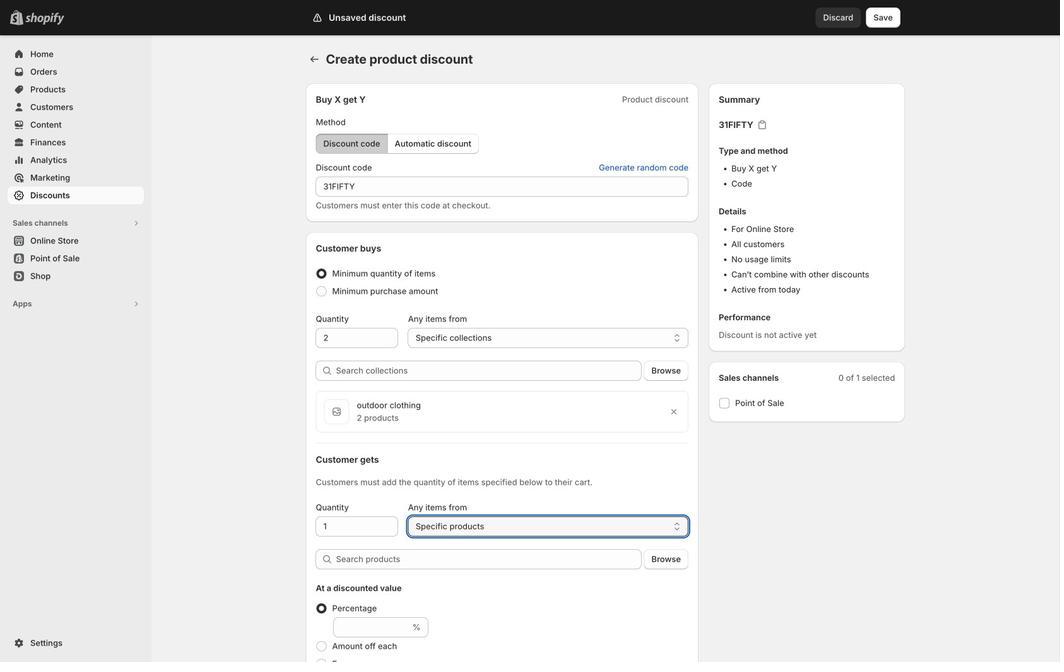Task type: locate. For each thing, give the bounding box(es) containing it.
shopify image
[[25, 12, 64, 25]]

None text field
[[316, 177, 688, 197], [316, 328, 398, 348], [333, 618, 410, 638], [316, 177, 688, 197], [316, 328, 398, 348], [333, 618, 410, 638]]

None text field
[[316, 517, 398, 537]]

Search collections text field
[[336, 361, 641, 381]]



Task type: describe. For each thing, give the bounding box(es) containing it.
Search products text field
[[336, 550, 641, 570]]



Task type: vqa. For each thing, say whether or not it's contained in the screenshot.
left "SHOPIFY" image
no



